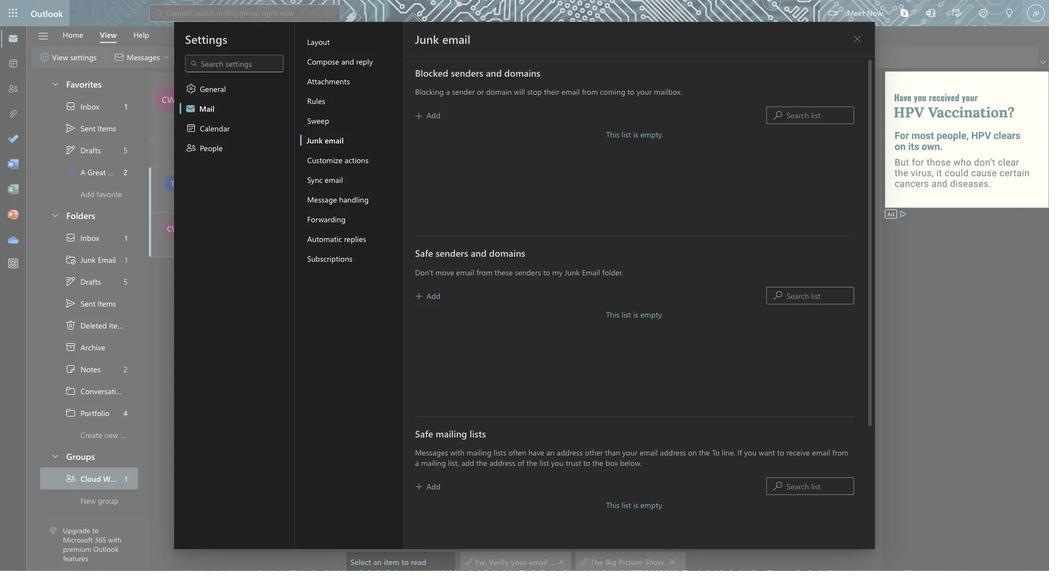 Task type: locate. For each thing, give the bounding box(es) containing it.
this list is empty. down below.
[[606, 500, 663, 510]]

 tree item down  junk email
[[40, 270, 138, 292]]

cw button
[[156, 86, 182, 112]]

cloud inside cloud watchers 1 member
[[188, 86, 213, 99]]

 inbox down favorites
[[65, 101, 99, 112]]

send
[[204, 118, 221, 128]]

2  from the top
[[65, 232, 76, 243]]

3  add from the top
[[416, 481, 441, 491]]

2  from the top
[[416, 293, 422, 300]]

 add for blocked senders and domains
[[416, 110, 441, 120]]

1 vertical spatial from
[[476, 267, 493, 277]]

0 horizontal spatial email
[[98, 254, 116, 265]]

Select a conversation checkbox
[[164, 220, 186, 237]]

to right trust
[[583, 457, 590, 468]]

2 vertical spatial search list field
[[787, 479, 854, 494]]

new inside message list no conversations selected list box
[[201, 228, 215, 238]]

0 horizontal spatial view
[[52, 52, 68, 62]]

2 5 from the top
[[124, 276, 128, 287]]

0 vertical spatial view
[[100, 30, 117, 40]]

 left "portfolio"
[[65, 407, 76, 418]]

the left big
[[590, 556, 603, 567]]

customize
[[307, 155, 342, 165]]

mail image
[[8, 33, 19, 44]]

 inside junk email tab panel
[[853, 34, 862, 43]]

group
[[274, 228, 295, 238], [98, 495, 118, 506]]

is inside blocked senders and domains element
[[633, 129, 638, 139]]

archive
[[80, 342, 105, 352]]

items for 2nd '' tree item from the top of the "application" containing settings
[[98, 298, 116, 308]]

settings
[[185, 31, 227, 47]]

 left big
[[580, 558, 588, 565]]

0 vertical spatial senders
[[451, 66, 483, 79]]

add inside blocked senders and domains element
[[427, 110, 441, 120]]

0 vertical spatial 
[[65, 385, 76, 396]]

safe up don't at top
[[415, 247, 433, 259]]

list inside blocked senders and domains element
[[622, 129, 631, 139]]

 inside tree
[[65, 298, 76, 309]]

 down favorites
[[65, 101, 76, 112]]

inbox down 
[[187, 149, 210, 161]]

replies
[[344, 234, 366, 244]]

outlook right premium
[[93, 544, 119, 554]]

from left the coming
[[582, 87, 598, 97]]

0 vertical spatial 
[[416, 113, 422, 119]]

lists up add
[[470, 427, 486, 440]]

more apps image
[[8, 258, 19, 269]]

Search list field
[[787, 108, 854, 123], [787, 288, 854, 303], [787, 479, 854, 494]]

-
[[291, 184, 294, 194]]

junk inside safe senders and domains element
[[565, 267, 580, 277]]

0 vertical spatial ad
[[293, 174, 300, 182]]

0 vertical spatial this list is empty.
[[606, 129, 663, 139]]

 inside favorites "tree"
[[65, 145, 76, 156]]

1 vertical spatial 5
[[124, 276, 128, 287]]

 button inside "folders" tree item
[[45, 205, 64, 225]]

1  sent items from the top
[[65, 123, 116, 134]]

message list section
[[149, 73, 387, 571]]

0 vertical spatial 2
[[123, 167, 128, 177]]

1 vertical spatial cloud
[[217, 228, 238, 238]]

 for  people
[[186, 142, 197, 153]]

0 vertical spatial search list field
[[787, 108, 854, 123]]

a left sender
[[446, 87, 450, 97]]

this list is empty. down folder.
[[606, 309, 663, 320]]

 inside favorites "tree"
[[65, 101, 76, 112]]

2  sent items from the top
[[65, 298, 116, 309]]

 drafts for 
[[65, 276, 101, 287]]

3 this list is empty. from the top
[[606, 500, 663, 510]]

 up the '' at left
[[65, 232, 76, 243]]

list inside messages with mailing lists often have an address other than your email address on the to line. if you want to receive email from a mailing list, add the address of the list you trust to the box below.
[[539, 457, 549, 468]]

2 vertical spatial from
[[832, 447, 849, 457]]

1 vertical spatial  tree item
[[40, 270, 138, 292]]

 for blocked senders and domains
[[773, 111, 782, 120]]

this list is empty. inside safe mailing lists element
[[606, 500, 663, 510]]

3 this from the top
[[606, 500, 620, 510]]

forwarding button
[[300, 209, 404, 229]]

favorite
[[97, 189, 122, 199]]

dialog
[[0, 0, 1049, 571]]

2  from the top
[[65, 276, 76, 287]]

2  from the top
[[65, 407, 76, 418]]

3  from the top
[[51, 451, 60, 460]]

list,
[[448, 457, 459, 468]]

1 this list is empty. from the top
[[606, 129, 663, 139]]

2 empty. from the top
[[641, 309, 663, 320]]

 tree item
[[40, 314, 138, 336]]

 drafts inside favorites "tree"
[[65, 145, 101, 156]]

lists
[[470, 427, 486, 440], [494, 447, 507, 457]]

reading pane main content
[[341, 68, 882, 571]]

outlook up 
[[31, 7, 63, 19]]

 down blocking
[[416, 113, 422, 119]]

show
[[645, 556, 664, 567]]

1 vertical spatial lists
[[494, 447, 507, 457]]

senders for safe
[[436, 247, 468, 259]]

junk up  button
[[307, 135, 323, 145]]

1  from the top
[[773, 111, 782, 120]]

1 vertical spatial  tree item
[[40, 227, 138, 249]]

you right if
[[744, 447, 757, 457]]

tree containing 
[[40, 227, 151, 446]]

 sent items for second '' tree item from the bottom
[[65, 123, 116, 134]]

0 horizontal spatial a
[[415, 457, 419, 468]]

0 horizontal spatial junk email
[[307, 135, 344, 145]]

 down the 
[[65, 385, 76, 396]]

add for blocked senders and domains
[[427, 110, 441, 120]]

watchers down search settings search field
[[215, 86, 253, 99]]

is for safe mailing lists
[[633, 500, 638, 510]]

message list no conversations selected list box
[[149, 168, 387, 571]]

 inbox for 
[[65, 232, 99, 243]]


[[853, 34, 862, 43], [557, 558, 565, 565], [669, 558, 676, 565]]

 add
[[416, 110, 441, 120], [416, 290, 441, 301], [416, 481, 441, 491]]

 tree item for 
[[40, 139, 138, 161]]

list for safe senders and domains
[[622, 309, 631, 320]]

and for safe senders and domains
[[471, 247, 487, 259]]

the down t-
[[186, 228, 199, 238]]

this inside safe mailing lists element
[[606, 500, 620, 510]]

senders inside safe senders and domains element
[[515, 267, 541, 277]]

1  tree item from the top
[[40, 95, 138, 117]]

2  inbox from the top
[[65, 232, 99, 243]]

1 vertical spatial ad
[[888, 210, 894, 218]]

new inside tree item
[[104, 430, 118, 440]]

0 vertical spatial  drafts
[[65, 145, 101, 156]]

 drafts down the  tree item in the left of the page
[[65, 276, 101, 287]]

 tree item up  junk email
[[40, 227, 138, 249]]

2 2 from the top
[[124, 364, 128, 374]]

your inside reading pane main content
[[511, 556, 527, 567]]

1 inside  tree item
[[124, 474, 128, 484]]


[[188, 117, 199, 128], [65, 123, 76, 134], [65, 298, 76, 309]]

message handling button
[[300, 189, 404, 209]]

cloud up 1 member popup button
[[188, 86, 213, 99]]

 tree item for 
[[40, 95, 138, 117]]

address left other
[[557, 447, 583, 457]]

2  tree item from the top
[[40, 402, 138, 424]]

search list field for blocked senders and domains
[[787, 108, 854, 123]]

1 horizontal spatial 
[[580, 558, 588, 565]]

cloud watchers image down t mobile image
[[164, 220, 182, 237]]

email right send
[[223, 118, 241, 128]]

behind
[[363, 184, 387, 194]]

address left on
[[660, 447, 686, 457]]

ad for ad t-mobile® 5g home internet - leave rising rates behind
[[293, 174, 300, 182]]

1 vertical spatial 
[[186, 83, 197, 94]]

tab list
[[54, 26, 158, 43]]

365
[[95, 535, 106, 544]]

0 vertical spatial  sent items
[[65, 123, 116, 134]]

1 horizontal spatial junk email
[[415, 31, 471, 47]]

1 vertical spatial domains
[[489, 247, 525, 259]]

home
[[63, 30, 83, 40], [238, 184, 260, 194]]

2 vertical spatial  add
[[416, 481, 441, 491]]

empty. inside blocked senders and domains element
[[641, 129, 663, 139]]

senders up sender
[[451, 66, 483, 79]]

list for blocked senders and domains
[[622, 129, 631, 139]]

 button right show
[[665, 554, 680, 569]]

 tree item
[[40, 139, 138, 161], [40, 270, 138, 292]]

add down don't at top
[[427, 290, 441, 301]]

2 horizontal spatial cloud
[[217, 228, 238, 238]]

2 vertical spatial watchers
[[103, 474, 135, 484]]

application
[[0, 0, 1049, 571]]

5 for 
[[124, 276, 128, 287]]

this list is empty. for safe senders and domains
[[606, 309, 663, 320]]

2 vertical spatial this list is empty.
[[606, 500, 663, 510]]

0 vertical spatial this
[[606, 129, 620, 139]]

 inside settings tab list
[[186, 142, 197, 153]]

a left 'list,'
[[415, 457, 419, 468]]

1 horizontal spatial an
[[546, 447, 555, 457]]

2 vertical spatial 
[[51, 451, 60, 460]]

2 vertical spatial 
[[416, 483, 422, 490]]

1  from the top
[[65, 385, 76, 396]]

blocking
[[415, 87, 444, 97]]

pm
[[307, 229, 316, 238]]

2 inside the  tree item
[[123, 167, 128, 177]]

0 horizontal spatial group
[[98, 495, 118, 506]]

inbox for 
[[80, 233, 99, 243]]

2 search list field from the top
[[787, 288, 854, 303]]

message
[[307, 194, 337, 204]]

items for  tree item
[[109, 320, 127, 330]]

excel image
[[8, 185, 19, 195]]

2  from the top
[[773, 291, 782, 300]]

2 vertical spatial 
[[773, 482, 782, 491]]

 sent items up  tree item
[[65, 298, 116, 309]]

 inbox inside tree
[[65, 232, 99, 243]]

 add inside safe senders and domains element
[[416, 290, 441, 301]]

0 vertical spatial cw
[[162, 93, 176, 105]]

handling
[[339, 194, 369, 204]]

1 vertical spatial this list is empty.
[[606, 309, 663, 320]]

0 horizontal spatial the
[[186, 228, 199, 238]]

1 horizontal spatial group
[[274, 228, 295, 238]]

search list field inside blocked senders and domains element
[[787, 108, 854, 123]]

 for  conversation history
[[65, 385, 76, 396]]

list down the coming
[[622, 129, 631, 139]]

and
[[341, 56, 354, 66], [486, 66, 502, 79], [471, 247, 487, 259]]

items up  deleted items
[[98, 298, 116, 308]]

 tree item down favorites tree item
[[40, 117, 138, 139]]

 button
[[32, 27, 54, 45]]

0 horizontal spatial 
[[557, 558, 565, 565]]

with inside messages with mailing lists often have an address other than your email address on the to line. if you want to receive email from a mailing list, add the address of the list you trust to the box below.
[[450, 447, 465, 457]]

1 horizontal spatial cloud
[[188, 86, 213, 99]]

often
[[509, 447, 526, 457]]

don't move email from these senders to my junk email folder.
[[415, 267, 623, 277]]

1  drafts from the top
[[65, 145, 101, 156]]

automatic
[[307, 234, 342, 244]]

cw left 
[[162, 93, 176, 105]]

is inside safe senders and domains element
[[633, 309, 638, 320]]

1  from the left
[[465, 558, 473, 565]]

junk email
[[415, 31, 471, 47], [307, 135, 344, 145]]

 down don't at top
[[416, 293, 422, 300]]

1  tree item from the top
[[40, 380, 151, 402]]

0 vertical spatial an
[[546, 447, 555, 457]]

to right 'upgrade' on the left bottom of the page
[[92, 526, 99, 535]]

the left to
[[699, 447, 710, 457]]

this for blocked senders and domains
[[606, 129, 620, 139]]

 inside  the big picture show 
[[580, 558, 588, 565]]

2 vertical spatial cloud
[[80, 474, 101, 484]]

 the big picture show 
[[580, 556, 676, 567]]

meet
[[847, 7, 865, 18]]

history
[[127, 386, 151, 396]]

0 vertical spatial group
[[274, 228, 295, 238]]

1  inbox from the top
[[65, 101, 99, 112]]

1 vertical spatial outlook
[[93, 544, 119, 554]]

 tree item
[[40, 95, 138, 117], [40, 227, 138, 249]]

drafts inside tree
[[80, 276, 101, 287]]

is for blocked senders and domains
[[633, 129, 638, 139]]

add for safe senders and domains
[[427, 290, 441, 301]]

0 vertical spatial  tree item
[[40, 95, 138, 117]]

cw inside select a conversation checkbox
[[167, 223, 179, 234]]

calendar
[[200, 123, 230, 133]]

view left help
[[100, 30, 117, 40]]

1 vertical spatial  inbox
[[65, 232, 99, 243]]

rules
[[307, 96, 325, 106]]

0 vertical spatial  tree item
[[40, 139, 138, 161]]

receive
[[786, 447, 810, 457]]

 inside  fw: verify your email for coupa supplier portal
[[465, 558, 473, 565]]

and left reply
[[341, 56, 354, 66]]

 for safe senders and domains
[[773, 291, 782, 300]]

their
[[544, 87, 559, 97]]

 down 
[[188, 117, 199, 128]]

0 vertical spatial from
[[582, 87, 598, 97]]

create new folder tree item
[[40, 424, 140, 446]]

from inside blocked senders and domains element
[[582, 87, 598, 97]]

your
[[637, 87, 652, 97], [622, 447, 638, 457], [511, 556, 527, 567]]

rates
[[342, 184, 361, 194]]

compose and reply button
[[300, 51, 404, 71]]

ad for ad
[[888, 210, 894, 218]]

your right than
[[622, 447, 638, 457]]

 calendar
[[186, 123, 230, 134]]

2  from the top
[[51, 211, 60, 219]]

the left box in the bottom of the page
[[592, 457, 603, 468]]

2  tree item from the top
[[40, 292, 138, 314]]

want
[[759, 447, 775, 457]]

senders for blocked
[[451, 66, 483, 79]]

1 drafts from the top
[[80, 145, 101, 155]]

add for safe mailing lists
[[427, 481, 441, 491]]

email right the '' at left
[[98, 254, 116, 265]]

layout button
[[300, 32, 404, 51]]

home right 5g
[[238, 184, 260, 194]]

inbox up  junk email
[[80, 233, 99, 243]]

1 vertical spatial with
[[108, 535, 121, 544]]

1 up new group tree item
[[124, 474, 128, 484]]

domains for blocked senders and domains
[[504, 66, 541, 79]]

 tree item
[[40, 380, 151, 402], [40, 402, 138, 424]]

 add down don't at top
[[416, 290, 441, 301]]

add favorite tree item
[[40, 183, 138, 205]]

1 sent from the top
[[80, 123, 96, 133]]

1 vertical spatial items
[[98, 298, 116, 308]]

5 inside tree
[[124, 276, 128, 287]]

0 vertical spatial home
[[63, 30, 83, 40]]

have
[[528, 447, 544, 457]]

1 horizontal spatial with
[[450, 447, 465, 457]]

1 vertical spatial 
[[65, 473, 76, 484]]

1  from the top
[[51, 79, 60, 88]]

group left pm at the top left of the page
[[274, 228, 295, 238]]

1 horizontal spatial new
[[201, 228, 215, 238]]

5 up the  tree item
[[124, 145, 128, 155]]

 for safe mailing lists
[[773, 482, 782, 491]]


[[65, 101, 76, 112], [65, 232, 76, 243]]

1 for the  tree item in the left of the page
[[125, 254, 128, 265]]

2  tree item from the top
[[40, 227, 138, 249]]

3 search list field from the top
[[787, 479, 854, 494]]

0 vertical spatial junk email
[[415, 31, 471, 47]]

0 vertical spatial 
[[65, 101, 76, 112]]

add left 'favorite'
[[80, 189, 94, 199]]

new
[[201, 228, 215, 238], [104, 430, 118, 440]]

0 horizontal spatial home
[[63, 30, 83, 40]]

1 vertical spatial view
[[52, 52, 68, 62]]

 inside blocked senders and domains element
[[773, 111, 782, 120]]

0 vertical spatial 
[[65, 145, 76, 156]]

1 vertical spatial inbox
[[187, 149, 210, 161]]

empty. inside safe senders and domains element
[[641, 309, 663, 320]]

0 horizontal spatial an
[[373, 556, 382, 567]]

3  from the top
[[773, 482, 782, 491]]

1 for  tree item
[[124, 474, 128, 484]]

deleted
[[80, 320, 107, 330]]

cloud watchers image
[[156, 86, 182, 112], [164, 220, 182, 237]]

0 vertical spatial email
[[98, 254, 116, 265]]

1 vertical spatial  add
[[416, 290, 441, 301]]

2 up history on the left of the page
[[124, 364, 128, 374]]

list down below.
[[622, 500, 631, 510]]

0 horizontal spatial 
[[465, 558, 473, 565]]

outlook banner
[[0, 0, 1049, 26]]

select an item to read button
[[346, 551, 456, 571]]

2  drafts from the top
[[65, 276, 101, 287]]

cloud down groups tree item
[[80, 474, 101, 484]]

 inbox
[[65, 101, 99, 112], [65, 232, 99, 243]]

watchers inside  cloud watchers
[[103, 474, 135, 484]]

1 vertical spatial new
[[104, 430, 118, 440]]

1 empty. from the top
[[641, 129, 663, 139]]

1 this from the top
[[606, 129, 620, 139]]

junk email up  button
[[307, 135, 344, 145]]

 tree item
[[40, 117, 138, 139], [40, 292, 138, 314]]

from inside safe senders and domains element
[[476, 267, 493, 277]]

folder
[[120, 430, 140, 440]]

to left read
[[402, 556, 409, 567]]

home inside ad t-mobile® 5g home internet - leave rising rates behind
[[238, 184, 260, 194]]

2  add from the top
[[416, 290, 441, 301]]

 for  button within the junk email tab panel
[[853, 34, 862, 43]]

0 vertical spatial your
[[637, 87, 652, 97]]

this down the coming
[[606, 129, 620, 139]]

0 vertical spatial outlook
[[31, 7, 63, 19]]

 inside tree
[[65, 232, 76, 243]]

select an item to read
[[350, 556, 426, 567]]

 drafts for 
[[65, 145, 101, 156]]

0 horizontal spatial 
[[39, 51, 50, 62]]

junk right my
[[565, 267, 580, 277]]

0 vertical spatial  add
[[416, 110, 441, 120]]

1 horizontal spatial you
[[744, 447, 757, 457]]

application containing settings
[[0, 0, 1049, 571]]

0 horizontal spatial from
[[476, 267, 493, 277]]

 for 
[[65, 145, 76, 156]]

cw for select a conversation checkbox
[[167, 223, 179, 234]]

1  button from the top
[[45, 73, 64, 94]]

empty. inside safe mailing lists element
[[641, 500, 663, 510]]

ad up -
[[293, 174, 300, 182]]

1 vertical spatial 
[[65, 407, 76, 418]]

home inside 'home' button
[[63, 30, 83, 40]]

1  add from the top
[[416, 110, 441, 120]]

2 sent from the top
[[80, 298, 96, 308]]

1 vertical spatial an
[[373, 556, 382, 567]]

 inside groups tree item
[[51, 451, 60, 460]]

1  from the top
[[65, 145, 76, 156]]

 send email
[[188, 117, 241, 128]]

items inside  deleted items
[[109, 320, 127, 330]]

sent
[[80, 123, 96, 133], [80, 298, 96, 308]]

new for the
[[201, 228, 215, 238]]

cw inside popup button
[[162, 93, 176, 105]]

your inside blocked senders and domains element
[[637, 87, 652, 97]]

to
[[627, 87, 635, 97], [543, 267, 550, 277], [777, 447, 784, 457], [583, 457, 590, 468], [92, 526, 99, 535], [402, 556, 409, 567]]

 inside settings tab list
[[186, 83, 197, 94]]

2  button from the top
[[45, 205, 64, 225]]

 button for folders
[[45, 205, 64, 225]]

 inside safe mailing lists element
[[416, 483, 422, 490]]

 sent items down favorites tree item
[[65, 123, 116, 134]]

1 vertical spatial 2
[[124, 364, 128, 374]]

0 vertical spatial 
[[51, 79, 60, 88]]

ad inside ad t-mobile® 5g home internet - leave rising rates behind
[[293, 174, 300, 182]]

list for safe mailing lists
[[622, 500, 631, 510]]

drafts
[[80, 145, 101, 155], [80, 276, 101, 287]]

1 horizontal spatial view
[[100, 30, 117, 40]]

1 search list field from the top
[[787, 108, 854, 123]]

help
[[133, 30, 149, 40]]

5 inside favorites "tree"
[[124, 145, 128, 155]]

 for safe mailing lists
[[416, 483, 422, 490]]

1 horizontal spatial ad
[[888, 210, 894, 218]]

set your advertising preferences image
[[899, 210, 907, 218]]

sent down favorites tree item
[[80, 123, 96, 133]]

email inside safe senders and domains element
[[582, 267, 600, 277]]

 tree item
[[40, 358, 138, 380]]

meet now
[[847, 7, 883, 18]]

1 5 from the top
[[124, 145, 128, 155]]

 inside safe mailing lists element
[[773, 482, 782, 491]]

actions
[[345, 155, 369, 165]]

 left the groups
[[51, 451, 60, 460]]

0 vertical spatial 5
[[124, 145, 128, 155]]

0 vertical spatial items
[[98, 123, 116, 133]]

2 this from the top
[[606, 309, 620, 320]]

 fw: verify your email for coupa supplier portal
[[465, 556, 638, 567]]

 button for favorites
[[45, 73, 64, 94]]

1 vertical spatial 
[[51, 211, 60, 219]]

and up don't move email from these senders to my junk email folder.
[[471, 247, 487, 259]]

1  from the top
[[65, 101, 76, 112]]

2 safe from the top
[[415, 427, 433, 440]]

 left favorites
[[51, 79, 60, 88]]

your inside messages with mailing lists often have an address other than your email address on the to line. if you want to receive email from a mailing list, add the address of the list you trust to the box below.
[[622, 447, 638, 457]]

features
[[63, 553, 88, 563]]

 inside tree item
[[65, 473, 76, 484]]

inbox inside tree
[[80, 233, 99, 243]]

add down blocking
[[427, 110, 441, 120]]

list down folder.
[[622, 309, 631, 320]]

document
[[0, 0, 1049, 571]]

1  from the top
[[416, 113, 422, 119]]

tree
[[40, 227, 151, 446]]

ad left set your advertising preferences 'image'
[[888, 210, 894, 218]]

 button left folders
[[45, 205, 64, 225]]

an right have
[[546, 447, 555, 457]]

 up 
[[65, 298, 76, 309]]

junk inside 'button'
[[307, 135, 323, 145]]

drafts for 
[[80, 276, 101, 287]]

domains up these on the top left of the page
[[489, 247, 525, 259]]


[[185, 103, 196, 114]]

0 horizontal spatial with
[[108, 535, 121, 544]]

search list field for safe mailing lists
[[787, 479, 854, 494]]

mailing right 'list,'
[[467, 447, 492, 457]]

 inbox down folders
[[65, 232, 99, 243]]

you left trust
[[551, 457, 564, 468]]

outlook inside upgrade to microsoft 365 with premium outlook features
[[93, 544, 119, 554]]

2  from the left
[[580, 558, 588, 565]]

1  tree item from the top
[[40, 139, 138, 161]]

1 safe from the top
[[415, 247, 433, 259]]

 up 
[[65, 145, 76, 156]]

cloud watchers button
[[186, 86, 253, 100]]

1 vertical spatial  button
[[45, 205, 64, 225]]

onedrive image
[[8, 235, 19, 246]]

new for create
[[104, 430, 118, 440]]

left-rail-appbar navigation
[[2, 26, 24, 253]]

 button for groups
[[45, 446, 64, 466]]

2 this list is empty. from the top
[[606, 309, 663, 320]]

1 2 from the top
[[123, 167, 128, 177]]

t-
[[186, 184, 193, 194]]

cw
[[162, 93, 176, 105], [167, 223, 179, 234]]

drafts inside favorites "tree"
[[80, 145, 101, 155]]


[[65, 342, 76, 353]]

 drafts inside tree
[[65, 276, 101, 287]]

safe up messages
[[415, 427, 433, 440]]

group inside tree item
[[98, 495, 118, 506]]

from right receive
[[832, 447, 849, 457]]

notes
[[80, 364, 101, 374]]

new group tree item
[[40, 490, 138, 511]]

drafts down  junk email
[[80, 276, 101, 287]]

1 vertical spatial email
[[582, 267, 600, 277]]

 left fw:
[[465, 558, 473, 565]]

 inside safe senders and domains element
[[416, 293, 422, 300]]

watchers left 12:01
[[240, 228, 272, 238]]

5g
[[227, 184, 236, 194]]

3  button from the top
[[45, 446, 64, 466]]

 add inside blocked senders and domains element
[[416, 110, 441, 120]]

an inside messages with mailing lists often have an address other than your email address on the to line. if you want to receive email from a mailing list, add the address of the list you trust to the box below.
[[546, 447, 555, 457]]

add inside safe senders and domains element
[[427, 290, 441, 301]]

favorites tree item
[[40, 73, 138, 95]]


[[465, 558, 473, 565], [580, 558, 588, 565]]

new right select a conversation checkbox
[[201, 228, 215, 238]]

rising
[[318, 184, 340, 194]]

 tree item
[[40, 161, 138, 183]]


[[39, 51, 50, 62], [186, 83, 197, 94]]

 down 
[[186, 142, 197, 153]]

1 inside favorites "tree"
[[124, 101, 128, 111]]

 left folders
[[51, 211, 60, 219]]

items down favorites tree item
[[98, 123, 116, 133]]

1 vertical spatial the
[[590, 556, 603, 567]]

watchers up new group
[[103, 474, 135, 484]]

and for blocked senders and domains
[[486, 66, 502, 79]]

 right show
[[669, 558, 676, 565]]

list inside safe senders and domains element
[[622, 309, 631, 320]]

1 vertical spatial cloud watchers image
[[164, 220, 182, 237]]

inbox down favorites tree item
[[80, 101, 99, 111]]

email left "for"
[[529, 556, 548, 567]]

2 drafts from the top
[[80, 276, 101, 287]]

 add down messages
[[416, 481, 441, 491]]

2 vertical spatial your
[[511, 556, 527, 567]]

cloud
[[188, 86, 213, 99], [217, 228, 238, 238], [80, 474, 101, 484]]

this inside safe senders and domains element
[[606, 309, 620, 320]]

5 for 
[[124, 145, 128, 155]]

3  from the top
[[416, 483, 422, 490]]

to inside blocked senders and domains element
[[627, 87, 635, 97]]

junk right the '' at left
[[80, 254, 96, 265]]

1 horizontal spatial home
[[238, 184, 260, 194]]

 button
[[45, 73, 64, 94], [45, 205, 64, 225], [45, 446, 64, 466]]

2  tree item from the top
[[40, 270, 138, 292]]

1 vertical spatial this
[[606, 309, 620, 320]]

 for favorites
[[51, 79, 60, 88]]

 inside  the big picture show 
[[669, 558, 676, 565]]

 button left the groups
[[45, 446, 64, 466]]

inbox
[[80, 101, 99, 111], [187, 149, 210, 161], [80, 233, 99, 243]]

 people
[[186, 142, 223, 153]]

layout
[[307, 36, 330, 47]]

1 horizontal spatial 
[[186, 83, 197, 94]]

 for safe senders and domains
[[416, 293, 422, 300]]

an inside button
[[373, 556, 382, 567]]

0 vertical spatial empty.
[[641, 129, 663, 139]]

3 empty. from the top
[[641, 500, 663, 510]]

 button inside groups tree item
[[45, 446, 64, 466]]

1 horizontal spatial 
[[186, 142, 197, 153]]

and inside button
[[341, 56, 354, 66]]

0 horizontal spatial ad
[[293, 174, 300, 182]]

this for safe mailing lists
[[606, 500, 620, 510]]

 button inside favorites tree item
[[45, 73, 64, 94]]

add inside safe mailing lists element
[[427, 481, 441, 491]]

2
[[123, 167, 128, 177], [124, 364, 128, 374]]

email inside safe senders and domains element
[[456, 267, 474, 277]]


[[65, 385, 76, 396], [65, 407, 76, 418]]

 down the groups
[[65, 473, 76, 484]]

to inside safe senders and domains element
[[543, 267, 550, 277]]

2 vertical spatial  button
[[45, 446, 64, 466]]


[[829, 9, 837, 18]]

 button for the big picture show
[[665, 554, 680, 569]]

2 horizontal spatial 
[[853, 34, 862, 43]]

list
[[622, 129, 631, 139], [622, 309, 631, 320], [539, 457, 549, 468], [622, 500, 631, 510]]

0 vertical spatial cloud
[[188, 86, 213, 99]]

cw for cw popup button
[[162, 93, 176, 105]]

layout group
[[176, 46, 284, 66]]



Task type: vqa. For each thing, say whether or not it's contained in the screenshot.


Task type: describe. For each thing, give the bounding box(es) containing it.
sender
[[452, 87, 475, 97]]

add
[[461, 457, 474, 468]]

 tree item for 
[[40, 270, 138, 292]]

to right want
[[777, 447, 784, 457]]

portfolio
[[80, 408, 110, 418]]

cloud watchers image for select a conversation checkbox
[[164, 220, 182, 237]]

item
[[384, 556, 399, 567]]

this for safe senders and domains
[[606, 309, 620, 320]]

blocking a sender or domain will stop their email from coming to your mailbox.
[[415, 87, 682, 97]]

leave
[[297, 184, 316, 194]]

 view settings
[[39, 51, 97, 62]]

with inside upgrade to microsoft 365 with premium outlook features
[[108, 535, 121, 544]]

 add for safe mailing lists
[[416, 481, 441, 491]]

box
[[605, 457, 618, 468]]

junk email button
[[300, 130, 404, 150]]

word image
[[8, 159, 19, 170]]

 button for fw: verify your email for coupa supplier portal
[[557, 554, 565, 569]]

files image
[[8, 109, 19, 120]]

items for second '' tree item from the bottom
[[98, 123, 116, 133]]

 deleted items
[[65, 320, 127, 331]]

upgrade to microsoft 365 with premium outlook features
[[63, 526, 121, 563]]

blocked
[[415, 66, 448, 79]]

safe for safe mailing lists
[[415, 427, 433, 440]]

folders tree item
[[40, 205, 138, 227]]


[[65, 254, 76, 265]]

drafts for 
[[80, 145, 101, 155]]

email inside blocked senders and domains element
[[562, 87, 580, 97]]

email inside  junk email
[[98, 254, 116, 265]]

rules button
[[300, 91, 404, 111]]

favorites tree
[[40, 69, 138, 205]]

groups tree item
[[40, 446, 138, 468]]

picture
[[618, 556, 643, 567]]

 button
[[314, 148, 330, 163]]

create
[[80, 430, 102, 440]]

outlook inside banner
[[31, 7, 63, 19]]

premium
[[63, 544, 91, 554]]

mobile®
[[193, 184, 225, 194]]

 inbox for 
[[65, 101, 99, 112]]

t mobile image
[[164, 175, 182, 192]]

favorites
[[66, 78, 102, 89]]

the new cloud watchers group is ready
[[186, 228, 324, 238]]

to inside button
[[402, 556, 409, 567]]

search list field for safe senders and domains
[[787, 288, 854, 303]]

supplier
[[586, 556, 615, 567]]

 for 
[[65, 232, 76, 243]]

this list is empty. for blocked senders and domains
[[606, 129, 663, 139]]

cloud inside message list no conversations selected list box
[[217, 228, 238, 238]]

 sent items for 2nd '' tree item from the top of the "application" containing settings
[[65, 298, 116, 309]]

message handling
[[307, 194, 369, 204]]

forwarding
[[307, 214, 346, 224]]

 notes
[[65, 364, 101, 375]]


[[65, 364, 76, 375]]

portal
[[617, 556, 638, 567]]

junk inside  junk email
[[80, 254, 96, 265]]

subscriptions
[[307, 253, 352, 263]]

empty. for safe mailing lists
[[641, 500, 663, 510]]

email inside button
[[325, 174, 343, 185]]

 for 
[[65, 276, 76, 287]]

settings
[[70, 52, 97, 62]]

domains for safe senders and domains
[[489, 247, 525, 259]]

2 for 
[[123, 167, 128, 177]]

1 member button
[[186, 100, 218, 109]]

0 vertical spatial a
[[446, 87, 450, 97]]

the right the of
[[526, 457, 537, 468]]

sent inside favorites "tree"
[[80, 123, 96, 133]]

inbox inside the message list section
[[187, 149, 210, 161]]


[[190, 60, 198, 67]]

messages
[[415, 447, 448, 457]]

settings heading
[[185, 31, 227, 47]]

to do image
[[8, 134, 19, 145]]

mailbox.
[[654, 87, 682, 97]]

0 vertical spatial lists
[[470, 427, 486, 440]]

domain
[[486, 87, 512, 97]]

junk email inside 'button'
[[307, 135, 344, 145]]

cloud inside  cloud watchers
[[80, 474, 101, 484]]

junk email inside tab panel
[[415, 31, 471, 47]]

12:01 pm
[[291, 229, 316, 238]]

 for  cloud watchers
[[65, 473, 76, 484]]

12:01
[[291, 229, 305, 238]]

 cloud watchers
[[65, 473, 135, 484]]

now
[[867, 7, 883, 18]]

group inside message list no conversations selected list box
[[274, 228, 295, 238]]

read
[[411, 556, 426, 567]]

 for  view settings
[[39, 51, 50, 62]]

 portfolio
[[65, 407, 110, 418]]

 tree item
[[40, 336, 138, 358]]

powerpoint image
[[8, 210, 19, 221]]

email inside 'button'
[[325, 135, 344, 145]]

tab list containing home
[[54, 26, 158, 43]]

below.
[[620, 457, 642, 468]]

automatic replies
[[307, 234, 366, 244]]

a inside messages with mailing lists often have an address other than your email address on the to line. if you want to receive email from a mailing list, add the address of the list you trust to the box below.
[[415, 457, 419, 468]]

safe mailing lists element
[[415, 447, 854, 571]]

mailing up messages
[[436, 427, 467, 440]]

select
[[350, 556, 371, 567]]

0 horizontal spatial address
[[489, 457, 515, 468]]

 tree item inside tree
[[40, 402, 138, 424]]

than
[[605, 447, 620, 457]]

watchers inside cloud watchers 1 member
[[215, 86, 253, 99]]

sync
[[307, 174, 323, 185]]

messages with mailing lists often have an address other than your email address on the to line. if you want to receive email from a mailing list, add the address of the list you trust to the box below.
[[415, 447, 849, 468]]

attachments
[[307, 76, 350, 86]]

Search settings search field
[[198, 58, 272, 69]]

 conversation history
[[65, 385, 151, 396]]

add inside tree item
[[80, 189, 94, 199]]

is inside list box
[[297, 228, 303, 238]]

coupa
[[562, 556, 584, 567]]

groups
[[66, 450, 95, 462]]

junk email tab panel
[[404, 22, 875, 571]]

junk up "blocked" at the top left of the page
[[415, 31, 439, 47]]

to inside upgrade to microsoft 365 with premium outlook features
[[92, 526, 99, 535]]

upgrade
[[63, 526, 90, 535]]

ready
[[305, 228, 324, 238]]

folders
[[66, 209, 95, 221]]

safe senders and domains
[[415, 247, 525, 259]]

to
[[712, 447, 720, 457]]

 for folders
[[51, 211, 60, 219]]

 for  button for fw: verify your email for coupa supplier portal
[[557, 558, 565, 565]]

view inside the " view settings"
[[52, 52, 68, 62]]

conversation
[[80, 386, 125, 396]]

is for safe senders and domains
[[633, 309, 638, 320]]

 for fw:
[[465, 558, 473, 565]]

calendar image
[[8, 59, 19, 70]]

 for 
[[65, 101, 76, 112]]

safe senders and domains element
[[415, 267, 854, 402]]

folder.
[[602, 267, 623, 277]]

1  tree item from the top
[[40, 117, 138, 139]]

of
[[518, 457, 524, 468]]

safe for safe senders and domains
[[415, 247, 433, 259]]

blocked senders and domains element
[[415, 87, 854, 222]]

email right receive
[[812, 447, 830, 457]]

internet
[[262, 184, 289, 194]]

 add for safe senders and domains
[[416, 290, 441, 301]]

 for  portfolio
[[65, 407, 76, 418]]

the right add
[[476, 457, 487, 468]]

outlook link
[[31, 0, 63, 26]]


[[317, 151, 327, 161]]

1 horizontal spatial address
[[557, 447, 583, 457]]

2 for 
[[124, 364, 128, 374]]

this list is empty. for safe mailing lists
[[606, 500, 663, 510]]

trust
[[566, 457, 581, 468]]

on
[[688, 447, 697, 457]]


[[65, 166, 76, 177]]

document containing settings
[[0, 0, 1049, 571]]

watchers inside message list no conversations selected list box
[[240, 228, 272, 238]]

fw:
[[475, 556, 487, 567]]

 button inside junk email tab panel
[[849, 30, 866, 48]]

inbox for 
[[80, 101, 99, 111]]

 tree item
[[40, 468, 138, 490]]

 inside the message list section
[[188, 117, 199, 128]]

email up blocked senders and domains
[[442, 31, 471, 47]]

empty. for safe senders and domains
[[641, 309, 663, 320]]

email inside reading pane main content
[[529, 556, 548, 567]]

people image
[[8, 84, 19, 95]]

reply
[[356, 56, 373, 66]]

stop
[[527, 87, 542, 97]]

create new folder
[[80, 430, 140, 440]]

 for the
[[580, 558, 588, 565]]

from inside messages with mailing lists often have an address other than your email address on the to line. if you want to receive email from a mailing list, add the address of the list you trust to the box below.
[[832, 447, 849, 457]]

people
[[200, 143, 223, 153]]

help button
[[125, 26, 157, 43]]

blocked senders and domains
[[415, 66, 541, 79]]

dialog containing settings
[[0, 0, 1049, 571]]


[[38, 30, 49, 42]]

1 inside cloud watchers 1 member
[[188, 100, 192, 109]]

t
[[171, 179, 175, 189]]

2 horizontal spatial address
[[660, 447, 686, 457]]

the inside reading pane main content
[[590, 556, 603, 567]]

1 for 's the  tree item
[[124, 233, 128, 243]]

0 horizontal spatial you
[[551, 457, 564, 468]]

1 for 's the  tree item
[[124, 101, 128, 111]]

settings tab list
[[174, 22, 295, 549]]

my
[[552, 267, 563, 277]]

email right than
[[640, 447, 658, 457]]

 archive
[[65, 342, 105, 353]]

new
[[80, 495, 96, 506]]

the inside message list no conversations selected list box
[[186, 228, 199, 238]]

 inside favorites "tree"
[[65, 123, 76, 134]]

junk email heading
[[415, 31, 471, 47]]

 for groups
[[51, 451, 60, 460]]

mailing left 'list,'
[[421, 457, 446, 468]]

 tree item for 
[[40, 227, 138, 249]]

empty. for blocked senders and domains
[[641, 129, 663, 139]]

cloud watchers image for cw popup button
[[156, 86, 182, 112]]

customize actions button
[[300, 150, 404, 170]]

sync email
[[307, 174, 343, 185]]

view inside button
[[100, 30, 117, 40]]

don't
[[415, 267, 433, 277]]

premium features image
[[49, 527, 57, 535]]

 for 
[[186, 83, 197, 94]]

 for blocked senders and domains
[[416, 113, 422, 119]]

lists inside messages with mailing lists often have an address other than your email address on the to line. if you want to receive email from a mailing list, add the address of the list you trust to the box below.
[[494, 447, 507, 457]]

other
[[585, 447, 603, 457]]

 tree item
[[40, 249, 138, 270]]

email inside  send email
[[223, 118, 241, 128]]

view button
[[92, 26, 125, 43]]

4
[[123, 408, 128, 418]]



